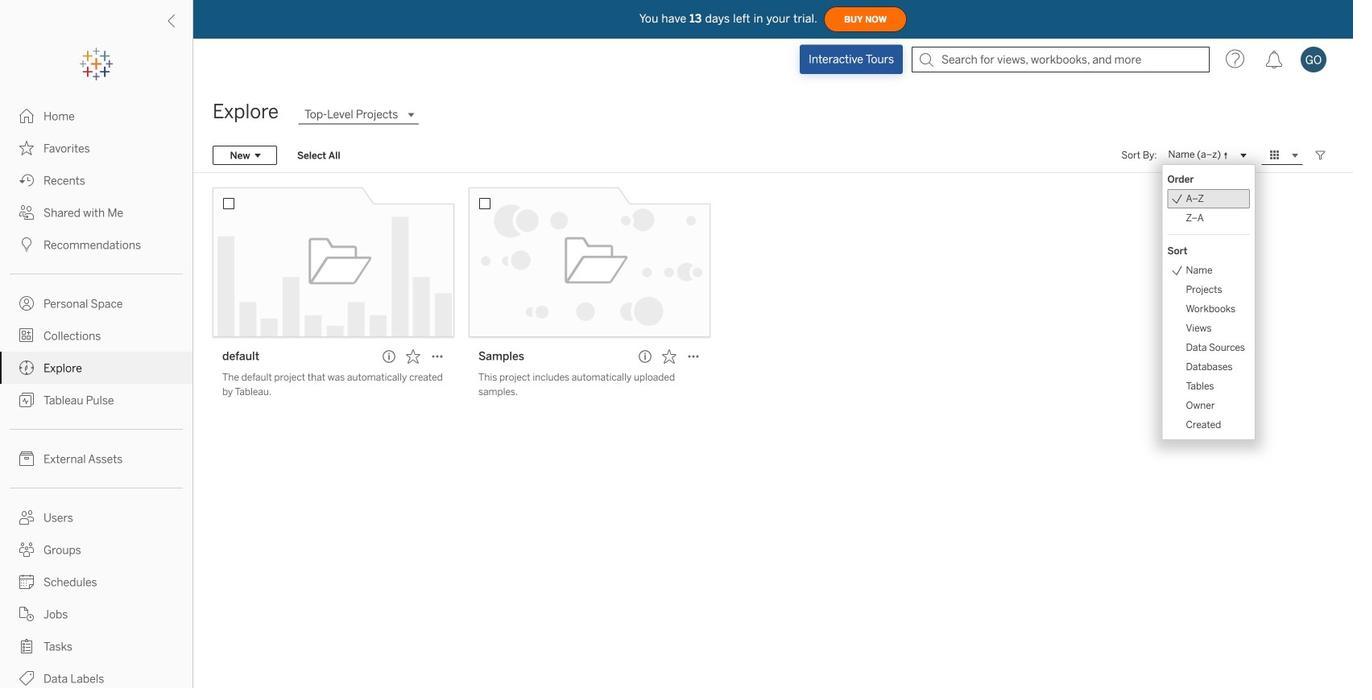 Task type: describe. For each thing, give the bounding box(es) containing it.
navigation panel element
[[0, 48, 193, 689]]

samples image
[[469, 188, 711, 338]]

2 group from the top
[[1168, 242, 1250, 435]]



Task type: vqa. For each thing, say whether or not it's contained in the screenshot.
2nd 'group' from the top of the page
yes



Task type: locate. For each thing, give the bounding box(es) containing it.
group
[[1168, 170, 1250, 228], [1168, 242, 1250, 435]]

1 group from the top
[[1168, 170, 1250, 228]]

default image
[[213, 188, 454, 338]]

Search for views, workbooks, and more text field
[[912, 47, 1210, 73]]

grid view image
[[1268, 148, 1283, 163]]

main navigation. press the up and down arrow keys to access links. element
[[0, 100, 193, 689]]

checkbox item
[[1168, 189, 1250, 209]]

menu
[[1163, 165, 1255, 440]]

0 vertical spatial group
[[1168, 170, 1250, 228]]

1 vertical spatial group
[[1168, 242, 1250, 435]]



